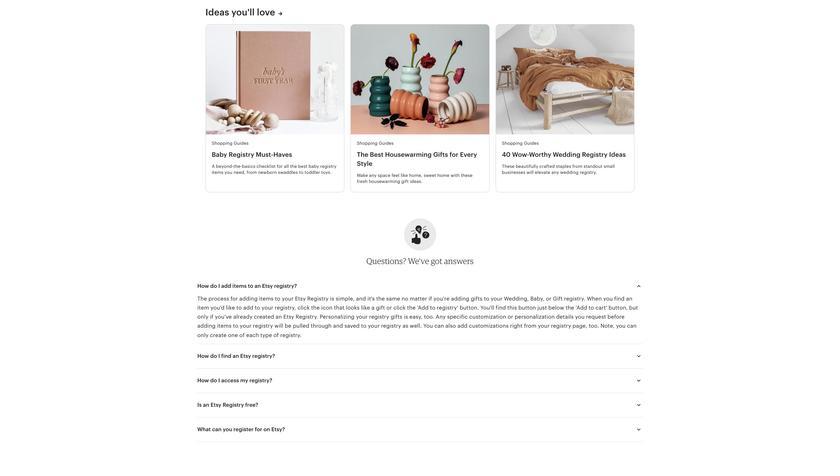 Task type: describe. For each thing, give the bounding box(es) containing it.
i for find
[[218, 353, 220, 359]]

the right it's
[[376, 296, 385, 302]]

wedding
[[560, 170, 579, 175]]

every
[[460, 151, 477, 158]]

items down you've
[[217, 323, 232, 329]]

best
[[298, 164, 307, 169]]

create
[[210, 332, 227, 339]]

shopping for 40
[[502, 141, 523, 146]]

wedding,
[[504, 296, 529, 302]]

for inside a beyond-the-basics checklist for all the best baby registry items you need, from newborn swaddles to toddler toys.
[[277, 164, 283, 169]]

1 vertical spatial gifts
[[391, 314, 402, 320]]

0 horizontal spatial and
[[333, 323, 343, 329]]

looks
[[346, 305, 360, 311]]

haves
[[273, 151, 292, 158]]

access
[[221, 378, 239, 384]]

an right is
[[203, 402, 209, 408]]

page,
[[573, 323, 587, 329]]

how for how do i find an etsy registry?
[[197, 353, 209, 359]]

1 vertical spatial too.
[[589, 323, 599, 329]]

a
[[212, 164, 215, 169]]

worthy
[[529, 151, 551, 158]]

well.
[[410, 323, 422, 329]]

make any space feel like home, sweet home with these fresh housewarming gift ideas.
[[357, 173, 473, 184]]

love
[[257, 7, 275, 18]]

cart'
[[596, 305, 607, 311]]

1 horizontal spatial find
[[496, 305, 506, 311]]

registry'
[[437, 305, 458, 311]]

this
[[507, 305, 517, 311]]

to inside a beyond-the-basics checklist for all the best baby registry items you need, from newborn swaddles to toddler toys.
[[299, 170, 303, 175]]

baby,
[[530, 296, 545, 302]]

an up created
[[255, 283, 261, 289]]

details
[[556, 314, 574, 320]]

2 vertical spatial registry.
[[280, 332, 302, 339]]

answers
[[444, 256, 474, 266]]

item
[[197, 305, 209, 311]]

registry up standout
[[582, 151, 608, 158]]

your down already
[[240, 323, 252, 329]]

the for the process for adding items to your etsy registry is simple, and it's the same no matter if you're adding gifts to your wedding, baby, or gift registry. when you find an item you'd like to add to your registry, click the icon that looks like a gift or click the 'add to registry' button. you'll find this button just below the 'add to cart' button, but only if you've already created an etsy registry. personalizing your registry gifts is easy, too. any specific customization or personalization details you request before adding items to your registry will be pulled through and saved to your registry as well. you can also add customizations right from your registry page, too. note, you can only create one of each type of registry.
[[197, 296, 207, 302]]

no
[[402, 296, 408, 302]]

ideas you'll love link
[[205, 6, 283, 18]]

simple,
[[336, 296, 355, 302]]

basics
[[242, 164, 255, 169]]

on
[[264, 427, 270, 433]]

gifts
[[433, 151, 448, 158]]

find inside how do i find an etsy registry? dropdown button
[[221, 353, 231, 359]]

how for how do i add items to an etsy registry?
[[197, 283, 209, 289]]

how do i find an etsy registry? button
[[191, 348, 649, 365]]

is
[[197, 402, 202, 408]]

40
[[502, 151, 511, 158]]

gift
[[553, 296, 563, 302]]

registry inside "the process for adding items to your etsy registry is simple, and it's the same no matter if you're adding gifts to your wedding, baby, or gift registry. when you find an item you'd like to add to your registry, click the icon that looks like a gift or click the 'add to registry' button. you'll find this button just below the 'add to cart' button, but only if you've already created an etsy registry. personalizing your registry gifts is easy, too. any specific customization or personalization details you request before adding items to your registry will be pulled through and saved to your registry as well. you can also add customizations right from your registry page, too. note, you can only create one of each type of registry."
[[307, 296, 329, 302]]

below
[[548, 305, 564, 311]]

beautifully
[[516, 164, 538, 169]]

2 horizontal spatial can
[[627, 323, 637, 329]]

is an etsy registry free? button
[[191, 397, 649, 413]]

from inside the these beautifully crafted staples from standout small businesses will elevate any wedding registry.
[[572, 164, 583, 169]]

items up created
[[259, 296, 274, 302]]

1 horizontal spatial can
[[435, 323, 444, 329]]

i for add
[[218, 283, 220, 289]]

pulled
[[293, 323, 309, 329]]

we've
[[408, 256, 429, 266]]

any inside make any space feel like home, sweet home with these fresh housewarming gift ideas.
[[369, 173, 377, 178]]

the up details
[[566, 305, 574, 311]]

registry up the-
[[229, 151, 254, 158]]

through
[[311, 323, 332, 329]]

you down before
[[616, 323, 626, 329]]

how do i access my registry? button
[[191, 373, 649, 389]]

register
[[234, 427, 254, 433]]

what can you register for on etsy? button
[[191, 422, 649, 438]]

2 horizontal spatial add
[[458, 323, 468, 329]]

the for the best housewarming gifts for every style
[[357, 151, 368, 158]]

note,
[[601, 323, 615, 329]]

that
[[334, 305, 344, 311]]

etsy inside how do i find an etsy registry? dropdown button
[[240, 353, 251, 359]]

button,
[[609, 305, 628, 311]]

0 vertical spatial ideas
[[205, 7, 229, 18]]

for inside dropdown button
[[255, 427, 262, 433]]

how do i access my registry?
[[197, 378, 272, 384]]

these
[[461, 173, 473, 178]]

with
[[451, 173, 460, 178]]

0 horizontal spatial like
[[226, 305, 235, 311]]

ideas you'll love
[[205, 7, 275, 18]]

also
[[446, 323, 456, 329]]

registry. inside the these beautifully crafted staples from standout small businesses will elevate any wedding registry.
[[580, 170, 597, 175]]

just
[[538, 305, 547, 311]]

0 vertical spatial find
[[614, 296, 625, 302]]

1 vertical spatial or
[[387, 305, 392, 311]]

shopping guides for wow-
[[502, 141, 539, 146]]

baby
[[309, 164, 319, 169]]

you'd
[[211, 305, 225, 311]]

my
[[240, 378, 248, 384]]

these
[[502, 164, 515, 169]]

gift inside make any space feel like home, sweet home with these fresh housewarming gift ideas.
[[401, 179, 409, 184]]

for inside "the process for adding items to your etsy registry is simple, and it's the same no matter if you're adding gifts to your wedding, baby, or gift registry. when you find an item you'd like to add to your registry, click the icon that looks like a gift or click the 'add to registry' button. you'll find this button just below the 'add to cart' button, but only if you've already created an etsy registry. personalizing your registry gifts is easy, too. any specific customization or personalization details you request before adding items to your registry will be pulled through and saved to your registry as well. you can also add customizations right from your registry page, too. note, you can only create one of each type of registry."
[[231, 296, 238, 302]]

you up page,
[[575, 314, 585, 320]]

registry down details
[[551, 323, 571, 329]]

etsy inside is an etsy registry free? dropdown button
[[211, 402, 221, 408]]

toys.
[[321, 170, 332, 175]]

shopping for the
[[357, 141, 378, 146]]

you've
[[215, 314, 232, 320]]

home
[[437, 173, 449, 178]]

personalizing
[[320, 314, 355, 320]]

the-
[[234, 164, 242, 169]]

how for how do i access my registry?
[[197, 378, 209, 384]]

all
[[284, 164, 289, 169]]

your down personalization
[[538, 323, 550, 329]]

beyond-
[[216, 164, 234, 169]]

free?
[[245, 402, 258, 408]]

40 wow-worthy wedding registry ideas
[[502, 151, 626, 158]]

0 horizontal spatial is
[[330, 296, 334, 302]]

the inside a beyond-the-basics checklist for all the best baby registry items you need, from newborn swaddles to toddler toys.
[[290, 164, 297, 169]]

before
[[608, 314, 625, 320]]

do for find
[[210, 353, 217, 359]]

registry left as
[[381, 323, 401, 329]]

registry inside dropdown button
[[223, 402, 244, 408]]

how do i add items to an etsy registry? button
[[191, 278, 649, 294]]

the process for adding items to your etsy registry is simple, and it's the same no matter if you're adding gifts to your wedding, baby, or gift registry. when you find an item you'd like to add to your registry, click the icon that looks like a gift or click the 'add to registry' button. you'll find this button just below the 'add to cart' button, but only if you've already created an etsy registry. personalizing your registry gifts is easy, too. any specific customization or personalization details you request before adding items to your registry will be pulled through and saved to your registry as well. you can also add customizations right from your registry page, too. note, you can only create one of each type of registry.
[[197, 296, 638, 339]]

1 vertical spatial ideas
[[609, 151, 626, 158]]

you up cart'
[[603, 296, 613, 302]]

already
[[233, 314, 253, 320]]

you'll
[[231, 7, 255, 18]]

like inside make any space feel like home, sweet home with these fresh housewarming gift ideas.
[[401, 173, 408, 178]]

questions?
[[366, 256, 406, 266]]

can inside dropdown button
[[212, 427, 222, 433]]

your up the you'll
[[491, 296, 503, 302]]

your down a in the bottom of the page
[[368, 323, 380, 329]]

1 horizontal spatial is
[[404, 314, 408, 320]]

2 'add from the left
[[576, 305, 587, 311]]

you'll
[[480, 305, 494, 311]]

gift inside "the process for adding items to your etsy registry is simple, and it's the same no matter if you're adding gifts to your wedding, baby, or gift registry. when you find an item you'd like to add to your registry, click the icon that looks like a gift or click the 'add to registry' button. you'll find this button just below the 'add to cart' button, but only if you've already created an etsy registry. personalizing your registry gifts is easy, too. any specific customization or personalization details you request before adding items to your registry will be pulled through and saved to your registry as well. you can also add customizations right from your registry page, too. note, you can only create one of each type of registry."
[[376, 305, 385, 311]]

be
[[285, 323, 291, 329]]

guides for registry
[[234, 141, 249, 146]]

request
[[586, 314, 606, 320]]

saved
[[344, 323, 360, 329]]

feel
[[392, 173, 400, 178]]

questions? we've got answers
[[366, 256, 474, 266]]

customizations
[[469, 323, 509, 329]]

2 only from the top
[[197, 332, 209, 339]]

shopping for baby
[[212, 141, 232, 146]]

0 vertical spatial gifts
[[471, 296, 483, 302]]

2 of from the left
[[274, 332, 279, 339]]



Task type: locate. For each thing, give the bounding box(es) containing it.
i
[[218, 283, 220, 289], [218, 353, 220, 359], [218, 378, 220, 384]]

1 vertical spatial how
[[197, 353, 209, 359]]

sweet
[[424, 173, 436, 178]]

etsy up registry,
[[295, 296, 306, 302]]

guides up 'worthy'
[[524, 141, 539, 146]]

shopping
[[212, 141, 232, 146], [357, 141, 378, 146], [502, 141, 523, 146]]

the best housewarming gifts for every style
[[357, 151, 477, 167]]

the up easy,
[[407, 305, 416, 311]]

registry up icon
[[307, 296, 329, 302]]

1 vertical spatial find
[[496, 305, 506, 311]]

toddler
[[305, 170, 320, 175]]

click down no
[[393, 305, 406, 311]]

2 click from the left
[[393, 305, 406, 311]]

add down specific
[[458, 323, 468, 329]]

too. up you
[[424, 314, 434, 320]]

adding down how do i add items to an etsy registry?
[[239, 296, 258, 302]]

home,
[[409, 173, 423, 178]]

items up already
[[232, 283, 247, 289]]

1 horizontal spatial adding
[[239, 296, 258, 302]]

ideas up small
[[609, 151, 626, 158]]

space
[[378, 173, 391, 178]]

0 horizontal spatial the
[[197, 296, 207, 302]]

registry. down standout
[[580, 170, 597, 175]]

0 vertical spatial registry.
[[580, 170, 597, 175]]

0 horizontal spatial guides
[[234, 141, 249, 146]]

1 horizontal spatial add
[[243, 305, 253, 311]]

items inside dropdown button
[[232, 283, 247, 289]]

1 vertical spatial add
[[243, 305, 253, 311]]

0 vertical spatial i
[[218, 283, 220, 289]]

only
[[197, 314, 209, 320], [197, 332, 209, 339]]

you inside what can you register for on etsy? dropdown button
[[223, 427, 232, 433]]

0 vertical spatial gift
[[401, 179, 409, 184]]

what can you register for on etsy?
[[197, 427, 285, 433]]

how do i find an etsy registry?
[[197, 353, 275, 359]]

it's
[[367, 296, 375, 302]]

too. down request at the bottom of the page
[[589, 323, 599, 329]]

of right type
[[274, 332, 279, 339]]

1 vertical spatial the
[[197, 296, 207, 302]]

click up registry.
[[298, 305, 310, 311]]

the inside "the process for adding items to your etsy registry is simple, and it's the same no matter if you're adding gifts to your wedding, baby, or gift registry. when you find an item you'd like to add to your registry, click the icon that looks like a gift or click the 'add to registry' button. you'll find this button just below the 'add to cart' button, but only if you've already created an etsy registry. personalizing your registry gifts is easy, too. any specific customization or personalization details you request before adding items to your registry will be pulled through and saved to your registry as well. you can also add customizations right from your registry page, too. note, you can only create one of each type of registry."
[[197, 296, 207, 302]]

the up the item
[[197, 296, 207, 302]]

from down personalization
[[524, 323, 537, 329]]

2 horizontal spatial or
[[546, 296, 552, 302]]

1 horizontal spatial gifts
[[471, 296, 483, 302]]

0 horizontal spatial if
[[210, 314, 213, 320]]

from inside "the process for adding items to your etsy registry is simple, and it's the same no matter if you're adding gifts to your wedding, baby, or gift registry. when you find an item you'd like to add to your registry, click the icon that looks like a gift or click the 'add to registry' button. you'll find this button just below the 'add to cart' button, but only if you've already created an etsy registry. personalizing your registry gifts is easy, too. any specific customization or personalization details you request before adding items to your registry will be pulled through and saved to your registry as well. you can also add customizations right from your registry page, too. note, you can only create one of each type of registry."
[[524, 323, 537, 329]]

2 do from the top
[[210, 353, 217, 359]]

small
[[604, 164, 615, 169]]

button
[[519, 305, 536, 311]]

0 horizontal spatial or
[[387, 305, 392, 311]]

0 vertical spatial do
[[210, 283, 217, 289]]

shopping guides for registry
[[212, 141, 249, 146]]

0 horizontal spatial can
[[212, 427, 222, 433]]

do for access
[[210, 378, 217, 384]]

2 horizontal spatial shopping
[[502, 141, 523, 146]]

add up already
[[243, 305, 253, 311]]

you inside a beyond-the-basics checklist for all the best baby registry items you need, from newborn swaddles to toddler toys.
[[225, 170, 232, 175]]

guides up best
[[379, 141, 394, 146]]

1 horizontal spatial or
[[508, 314, 513, 320]]

3 shopping from the left
[[502, 141, 523, 146]]

0 horizontal spatial gift
[[376, 305, 385, 311]]

matter
[[410, 296, 427, 302]]

fresh
[[357, 179, 368, 184]]

like left a in the bottom of the page
[[361, 305, 370, 311]]

1 vertical spatial do
[[210, 353, 217, 359]]

only down the item
[[197, 314, 209, 320]]

0 vertical spatial will
[[527, 170, 534, 175]]

1 vertical spatial if
[[210, 314, 213, 320]]

0 vertical spatial if
[[429, 296, 432, 302]]

can down but
[[627, 323, 637, 329]]

standout
[[584, 164, 603, 169]]

any down crafted on the right top of the page
[[552, 170, 559, 175]]

you left register
[[223, 427, 232, 433]]

2 vertical spatial from
[[524, 323, 537, 329]]

your up registry,
[[282, 296, 294, 302]]

gift left ideas.
[[401, 179, 409, 184]]

registry inside a beyond-the-basics checklist for all the best baby registry items you need, from newborn swaddles to toddler toys.
[[320, 164, 337, 169]]

you down beyond-
[[225, 170, 232, 175]]

0 vertical spatial and
[[356, 296, 366, 302]]

do for add
[[210, 283, 217, 289]]

adding
[[239, 296, 258, 302], [451, 296, 469, 302], [197, 323, 216, 329]]

2 vertical spatial how
[[197, 378, 209, 384]]

for inside the best housewarming gifts for every style
[[450, 151, 459, 158]]

1 vertical spatial gift
[[376, 305, 385, 311]]

etsy down each
[[240, 353, 251, 359]]

wedding
[[553, 151, 581, 158]]

shopping guides up best
[[357, 141, 394, 146]]

for right process
[[231, 296, 238, 302]]

crafted
[[540, 164, 555, 169]]

2 horizontal spatial shopping guides
[[502, 141, 539, 146]]

find
[[614, 296, 625, 302], [496, 305, 506, 311], [221, 353, 231, 359]]

is up as
[[404, 314, 408, 320]]

shopping up best
[[357, 141, 378, 146]]

the
[[357, 151, 368, 158], [197, 296, 207, 302]]

adding up create
[[197, 323, 216, 329]]

registry
[[320, 164, 337, 169], [369, 314, 389, 320], [253, 323, 273, 329], [381, 323, 401, 329], [551, 323, 571, 329]]

do down create
[[210, 353, 217, 359]]

etsy?
[[271, 427, 285, 433]]

from
[[572, 164, 583, 169], [247, 170, 257, 175], [524, 323, 537, 329]]

1 vertical spatial i
[[218, 353, 220, 359]]

1 of from the left
[[239, 332, 245, 339]]

2 shopping from the left
[[357, 141, 378, 146]]

will inside the these beautifully crafted staples from standout small businesses will elevate any wedding registry.
[[527, 170, 534, 175]]

and down personalizing
[[333, 323, 343, 329]]

button.
[[460, 305, 479, 311]]

got
[[431, 256, 442, 266]]

1 vertical spatial registry.
[[564, 296, 586, 302]]

like up you've
[[226, 305, 235, 311]]

0 vertical spatial is
[[330, 296, 334, 302]]

i for access
[[218, 378, 220, 384]]

can down "any"
[[435, 323, 444, 329]]

you
[[423, 323, 433, 329]]

you're
[[434, 296, 450, 302]]

what
[[197, 427, 211, 433]]

1 horizontal spatial and
[[356, 296, 366, 302]]

find up "button,"
[[614, 296, 625, 302]]

and
[[356, 296, 366, 302], [333, 323, 343, 329]]

1 vertical spatial registry?
[[252, 353, 275, 359]]

1 horizontal spatial shopping
[[357, 141, 378, 146]]

shopping up baby
[[212, 141, 232, 146]]

0 horizontal spatial will
[[274, 323, 283, 329]]

0 vertical spatial add
[[221, 283, 231, 289]]

swaddles
[[278, 170, 298, 175]]

registry. down be
[[280, 332, 302, 339]]

like right feel
[[401, 173, 408, 178]]

1 vertical spatial and
[[333, 323, 343, 329]]

registry? inside how do i access my registry? dropdown button
[[249, 378, 272, 384]]

0 horizontal spatial add
[[221, 283, 231, 289]]

2 vertical spatial find
[[221, 353, 231, 359]]

1 horizontal spatial any
[[552, 170, 559, 175]]

best
[[370, 151, 384, 158]]

0 horizontal spatial ideas
[[205, 7, 229, 18]]

2 how from the top
[[197, 353, 209, 359]]

gifts down same at the left bottom of the page
[[391, 314, 402, 320]]

2 vertical spatial i
[[218, 378, 220, 384]]

0 horizontal spatial shopping guides
[[212, 141, 249, 146]]

0 vertical spatial registry?
[[274, 283, 297, 289]]

0 horizontal spatial adding
[[197, 323, 216, 329]]

etsy right is
[[211, 402, 221, 408]]

gifts up button.
[[471, 296, 483, 302]]

ideas.
[[410, 179, 422, 184]]

0 horizontal spatial click
[[298, 305, 310, 311]]

1 horizontal spatial shopping guides
[[357, 141, 394, 146]]

items
[[212, 170, 223, 175], [232, 283, 247, 289], [259, 296, 274, 302], [217, 323, 232, 329]]

need,
[[234, 170, 246, 175]]

checklist
[[257, 164, 276, 169]]

gift right a in the bottom of the page
[[376, 305, 385, 311]]

find down the 'one'
[[221, 353, 231, 359]]

or
[[546, 296, 552, 302], [387, 305, 392, 311], [508, 314, 513, 320]]

registry
[[229, 151, 254, 158], [582, 151, 608, 158], [307, 296, 329, 302], [223, 402, 244, 408]]

1 horizontal spatial ideas
[[609, 151, 626, 158]]

if down you'd
[[210, 314, 213, 320]]

1 vertical spatial is
[[404, 314, 408, 320]]

registry down a in the bottom of the page
[[369, 314, 389, 320]]

1 horizontal spatial too.
[[589, 323, 599, 329]]

guides up baby registry must-haves
[[234, 141, 249, 146]]

0 vertical spatial the
[[357, 151, 368, 158]]

3 do from the top
[[210, 378, 217, 384]]

for left the all in the left top of the page
[[277, 164, 283, 169]]

is
[[330, 296, 334, 302], [404, 314, 408, 320]]

1 vertical spatial only
[[197, 332, 209, 339]]

2 guides from the left
[[379, 141, 394, 146]]

registry? inside how do i add items to an etsy registry? dropdown button
[[274, 283, 297, 289]]

as
[[403, 323, 408, 329]]

2 i from the top
[[218, 353, 220, 359]]

1 vertical spatial from
[[247, 170, 257, 175]]

3 how from the top
[[197, 378, 209, 384]]

1 horizontal spatial click
[[393, 305, 406, 311]]

1 vertical spatial will
[[274, 323, 283, 329]]

1 guides from the left
[[234, 141, 249, 146]]

staples
[[556, 164, 571, 169]]

the inside the best housewarming gifts for every style
[[357, 151, 368, 158]]

to
[[299, 170, 303, 175], [248, 283, 253, 289], [275, 296, 280, 302], [484, 296, 489, 302], [236, 305, 242, 311], [255, 305, 260, 311], [430, 305, 436, 311], [589, 305, 594, 311], [233, 323, 238, 329], [361, 323, 367, 329]]

add inside dropdown button
[[221, 283, 231, 289]]

to inside dropdown button
[[248, 283, 253, 289]]

items inside a beyond-the-basics checklist for all the best baby registry items you need, from newborn swaddles to toddler toys.
[[212, 170, 223, 175]]

2 vertical spatial registry?
[[249, 378, 272, 384]]

3 shopping guides from the left
[[502, 141, 539, 146]]

i left access
[[218, 378, 220, 384]]

etsy up created
[[262, 283, 273, 289]]

or down same at the left bottom of the page
[[387, 305, 392, 311]]

3 guides from the left
[[524, 141, 539, 146]]

0 vertical spatial too.
[[424, 314, 434, 320]]

wow-
[[512, 151, 529, 158]]

1 horizontal spatial will
[[527, 170, 534, 175]]

etsy up be
[[283, 314, 294, 320]]

the left icon
[[311, 305, 320, 311]]

elevate
[[535, 170, 550, 175]]

will down the beautifully
[[527, 170, 534, 175]]

3 i from the top
[[218, 378, 220, 384]]

1 'add from the left
[[417, 305, 429, 311]]

an down registry,
[[276, 314, 282, 320]]

2 shopping guides from the left
[[357, 141, 394, 146]]

i down create
[[218, 353, 220, 359]]

registry? inside how do i find an etsy registry? dropdown button
[[252, 353, 275, 359]]

do up process
[[210, 283, 217, 289]]

0 vertical spatial how
[[197, 283, 209, 289]]

do
[[210, 283, 217, 289], [210, 353, 217, 359], [210, 378, 217, 384]]

an down the 'one'
[[233, 353, 239, 359]]

1 do from the top
[[210, 283, 217, 289]]

will inside "the process for adding items to your etsy registry is simple, and it's the same no matter if you're adding gifts to your wedding, baby, or gift registry. when you find an item you'd like to add to your registry, click the icon that looks like a gift or click the 'add to registry' button. you'll find this button just below the 'add to cart' button, but only if you've already created an etsy registry. personalizing your registry gifts is easy, too. any specific customization or personalization details you request before adding items to your registry will be pulled through and saved to your registry as well. you can also add customizations right from your registry page, too. note, you can only create one of each type of registry."
[[274, 323, 283, 329]]

gift
[[401, 179, 409, 184], [376, 305, 385, 311]]

add up process
[[221, 283, 231, 289]]

2 horizontal spatial from
[[572, 164, 583, 169]]

0 vertical spatial only
[[197, 314, 209, 320]]

of right the 'one'
[[239, 332, 245, 339]]

same
[[386, 296, 400, 302]]

2 vertical spatial do
[[210, 378, 217, 384]]

1 horizontal spatial guides
[[379, 141, 394, 146]]

baby
[[212, 151, 227, 158]]

0 horizontal spatial of
[[239, 332, 245, 339]]

if
[[429, 296, 432, 302], [210, 314, 213, 320]]

the right the all in the left top of the page
[[290, 164, 297, 169]]

an up but
[[626, 296, 632, 302]]

find left this
[[496, 305, 506, 311]]

the up style
[[357, 151, 368, 158]]

how do i add items to an etsy registry?
[[197, 283, 297, 289]]

only left create
[[197, 332, 209, 339]]

is up icon
[[330, 296, 334, 302]]

easy,
[[410, 314, 423, 320]]

0 horizontal spatial from
[[247, 170, 257, 175]]

1 horizontal spatial like
[[361, 305, 370, 311]]

etsy inside how do i add items to an etsy registry? dropdown button
[[262, 283, 273, 289]]

0 horizontal spatial 'add
[[417, 305, 429, 311]]

when
[[587, 296, 602, 302]]

your
[[282, 296, 294, 302], [491, 296, 503, 302], [262, 305, 273, 311], [356, 314, 368, 320], [240, 323, 252, 329], [368, 323, 380, 329], [538, 323, 550, 329]]

registry left free?
[[223, 402, 244, 408]]

2 horizontal spatial like
[[401, 173, 408, 178]]

2 horizontal spatial guides
[[524, 141, 539, 146]]

0 horizontal spatial gifts
[[391, 314, 402, 320]]

make
[[357, 173, 368, 178]]

0 vertical spatial from
[[572, 164, 583, 169]]

1 horizontal spatial 'add
[[576, 305, 587, 311]]

1 how from the top
[[197, 283, 209, 289]]

2 horizontal spatial find
[[614, 296, 625, 302]]

from inside a beyond-the-basics checklist for all the best baby registry items you need, from newborn swaddles to toddler toys.
[[247, 170, 257, 175]]

2 vertical spatial add
[[458, 323, 468, 329]]

1 horizontal spatial gift
[[401, 179, 409, 184]]

ideas
[[205, 7, 229, 18], [609, 151, 626, 158]]

customization
[[469, 314, 506, 320]]

shopping guides up baby
[[212, 141, 249, 146]]

1 shopping from the left
[[212, 141, 232, 146]]

businesses
[[502, 170, 525, 175]]

your down looks
[[356, 314, 368, 320]]

any
[[552, 170, 559, 175], [369, 173, 377, 178]]

do left access
[[210, 378, 217, 384]]

'add down when in the right of the page
[[576, 305, 587, 311]]

1 horizontal spatial of
[[274, 332, 279, 339]]

'add down matter
[[417, 305, 429, 311]]

from up wedding
[[572, 164, 583, 169]]

your up created
[[262, 305, 273, 311]]

1 i from the top
[[218, 283, 220, 289]]

registry.
[[296, 314, 318, 320]]

1 click from the left
[[298, 305, 310, 311]]

each
[[246, 332, 259, 339]]

shopping guides for best
[[357, 141, 394, 146]]

right
[[510, 323, 523, 329]]

0 vertical spatial or
[[546, 296, 552, 302]]

registry? right my
[[249, 378, 272, 384]]

shopping up 40
[[502, 141, 523, 146]]

2 horizontal spatial adding
[[451, 296, 469, 302]]

guides for best
[[379, 141, 394, 146]]

0 horizontal spatial any
[[369, 173, 377, 178]]

0 horizontal spatial too.
[[424, 314, 434, 320]]

registry? up registry,
[[274, 283, 297, 289]]

any right make
[[369, 173, 377, 178]]

2 vertical spatial or
[[508, 314, 513, 320]]

guides for wow-
[[524, 141, 539, 146]]

1 horizontal spatial if
[[429, 296, 432, 302]]

icon
[[321, 305, 333, 311]]

registry down created
[[253, 323, 273, 329]]

1 only from the top
[[197, 314, 209, 320]]

1 horizontal spatial from
[[524, 323, 537, 329]]

items down a
[[212, 170, 223, 175]]

any inside the these beautifully crafted staples from standout small businesses will elevate any wedding registry.
[[552, 170, 559, 175]]

0 horizontal spatial shopping
[[212, 141, 232, 146]]

adding up button.
[[451, 296, 469, 302]]

for left on
[[255, 427, 262, 433]]

registry? down type
[[252, 353, 275, 359]]

specific
[[447, 314, 468, 320]]

registry. right gift
[[564, 296, 586, 302]]

registry?
[[274, 283, 297, 289], [252, 353, 275, 359], [249, 378, 272, 384]]

i up process
[[218, 283, 220, 289]]

type
[[260, 332, 272, 339]]

these beautifully crafted staples from standout small businesses will elevate any wedding registry.
[[502, 164, 615, 175]]

ideas left you'll
[[205, 7, 229, 18]]

1 shopping guides from the left
[[212, 141, 249, 146]]

shopping guides up the wow-
[[502, 141, 539, 146]]



Task type: vqa. For each thing, say whether or not it's contained in the screenshot.
or to the middle
yes



